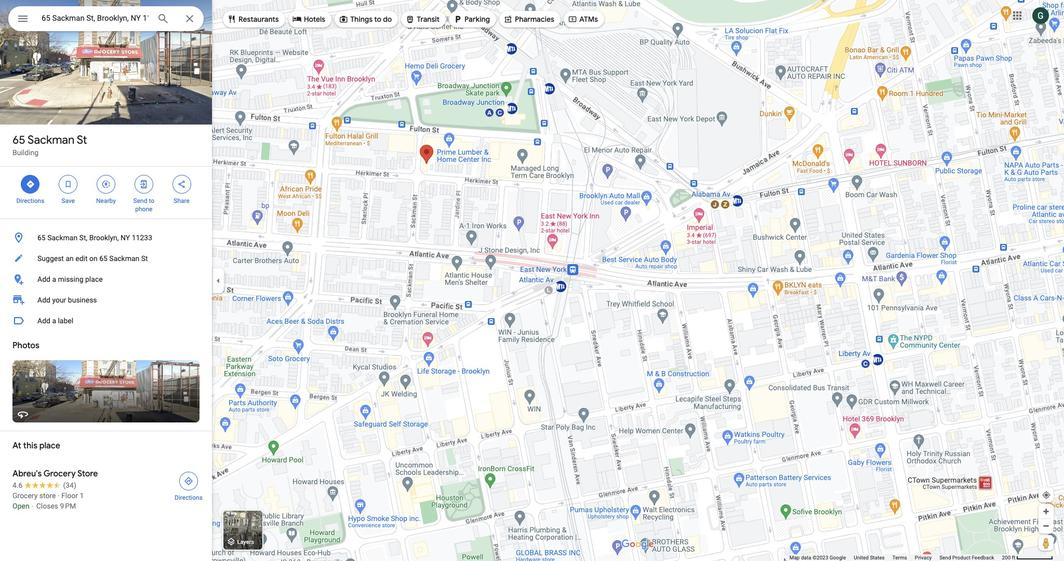 Task type: describe. For each thing, give the bounding box(es) containing it.

[[64, 179, 73, 190]]

things
[[350, 15, 373, 24]]

share
[[174, 198, 190, 205]]

©2023
[[813, 556, 829, 561]]

send product feedback
[[940, 556, 995, 561]]

a for label
[[52, 317, 56, 325]]

a for missing
[[52, 275, 56, 284]]


[[406, 14, 415, 25]]


[[292, 14, 302, 25]]

closes
[[36, 503, 58, 511]]

united states button
[[854, 555, 885, 562]]

200 ft button
[[1002, 556, 1054, 561]]

0 vertical spatial grocery
[[44, 469, 76, 480]]

65 sackman st building
[[12, 133, 87, 157]]

an
[[66, 255, 74, 263]]


[[17, 11, 29, 26]]

add a missing place
[[37, 275, 103, 284]]

nearby
[[96, 198, 116, 205]]

65 for st,
[[37, 234, 46, 242]]

transit
[[417, 15, 440, 24]]

photos
[[12, 341, 39, 351]]

parking
[[465, 15, 490, 24]]

65 Sackman St, Brooklyn, NY 11233 field
[[8, 6, 204, 31]]

send to phone
[[133, 198, 154, 213]]

 pharmacies
[[504, 14, 555, 25]]


[[504, 14, 513, 25]]


[[339, 14, 348, 25]]

directions image
[[184, 477, 193, 487]]

show street view coverage image
[[1039, 536, 1054, 552]]

united states
[[854, 556, 885, 561]]

grocery inside grocery store · floor 1 open ⋅ closes 9 pm
[[12, 492, 38, 501]]

200
[[1002, 556, 1011, 561]]

terms
[[893, 556, 907, 561]]

⋅
[[31, 503, 34, 511]]

save
[[62, 198, 75, 205]]

show your location image
[[1042, 491, 1052, 501]]

200 ft
[[1002, 556, 1016, 561]]

add for add a label
[[37, 317, 50, 325]]

map
[[790, 556, 800, 561]]

65 sackman st, brooklyn, ny 11233 button
[[0, 228, 212, 248]]

·
[[58, 492, 60, 501]]

add for add your business
[[37, 296, 50, 305]]

suggest
[[37, 255, 64, 263]]

feedback
[[972, 556, 995, 561]]

add a label button
[[0, 311, 212, 332]]

st inside 65 sackman st building
[[77, 133, 87, 148]]

restaurants
[[239, 15, 279, 24]]

store
[[39, 492, 56, 501]]

 hotels
[[292, 14, 325, 25]]

(34)
[[63, 482, 76, 490]]

add your business link
[[0, 290, 212, 311]]

at this place
[[12, 441, 60, 452]]

4.6 stars 34 reviews image
[[12, 481, 76, 491]]

65 sackman st, brooklyn, ny 11233
[[37, 234, 152, 242]]


[[26, 179, 35, 190]]

send for send to phone
[[133, 198, 147, 205]]

edit
[[75, 255, 88, 263]]

add for add a missing place
[[37, 275, 50, 284]]

to inside  things to do
[[374, 15, 382, 24]]


[[101, 179, 111, 190]]

suggest an edit on 65 sackman st
[[37, 255, 148, 263]]

store
[[77, 469, 98, 480]]

add a label
[[37, 317, 73, 325]]

zoom out image
[[1043, 523, 1051, 531]]

privacy
[[915, 556, 932, 561]]

to inside send to phone
[[149, 198, 154, 205]]


[[227, 14, 237, 25]]


[[139, 179, 149, 190]]


[[568, 14, 577, 25]]

open
[[12, 503, 29, 511]]


[[453, 14, 463, 25]]

sackman for st
[[28, 133, 75, 148]]

hotels
[[304, 15, 325, 24]]

sackman inside button
[[109, 255, 139, 263]]

product
[[953, 556, 971, 561]]



Task type: vqa. For each thing, say whether or not it's contained in the screenshot.

yes



Task type: locate. For each thing, give the bounding box(es) containing it.
grocery store · floor 1 open ⋅ closes 9 pm
[[12, 492, 84, 511]]

directions inside button
[[175, 495, 203, 502]]

send inside send to phone
[[133, 198, 147, 205]]

0 vertical spatial a
[[52, 275, 56, 284]]

a left missing
[[52, 275, 56, 284]]

suggest an edit on 65 sackman st button
[[0, 248, 212, 269]]

65 inside 65 sackman st building
[[12, 133, 25, 148]]

privacy button
[[915, 555, 932, 562]]

do
[[383, 15, 392, 24]]

layers
[[237, 540, 254, 546]]

directions
[[16, 198, 44, 205], [175, 495, 203, 502]]

directions button
[[168, 469, 209, 503]]

11233
[[132, 234, 152, 242]]

a
[[52, 275, 56, 284], [52, 317, 56, 325]]

place right the this on the left bottom of page
[[39, 441, 60, 452]]

to
[[374, 15, 382, 24], [149, 198, 154, 205]]

0 vertical spatial sackman
[[28, 133, 75, 148]]

sackman inside 65 sackman st building
[[28, 133, 75, 148]]

add left label
[[37, 317, 50, 325]]

1 horizontal spatial place
[[85, 275, 103, 284]]

65 inside the suggest an edit on 65 sackman st button
[[99, 255, 108, 263]]

sackman inside button
[[47, 234, 78, 242]]

directions down directions icon
[[175, 495, 203, 502]]

0 vertical spatial 65
[[12, 133, 25, 148]]

1 horizontal spatial directions
[[175, 495, 203, 502]]


[[177, 179, 186, 190]]

0 vertical spatial send
[[133, 198, 147, 205]]

add a missing place button
[[0, 269, 212, 290]]

at
[[12, 441, 21, 452]]

building
[[12, 149, 39, 157]]

st inside the suggest an edit on 65 sackman st button
[[141, 255, 148, 263]]

actions for 65 sackman st region
[[0, 167, 212, 219]]

1 horizontal spatial 65
[[37, 234, 46, 242]]

add your business
[[37, 296, 97, 305]]

send product feedback button
[[940, 555, 995, 562]]

sackman down ny
[[109, 255, 139, 263]]

label
[[58, 317, 73, 325]]

map data ©2023 google
[[790, 556, 846, 561]]

2 vertical spatial sackman
[[109, 255, 139, 263]]

0 horizontal spatial directions
[[16, 198, 44, 205]]

atms
[[580, 15, 598, 24]]

65 right 'on'
[[99, 255, 108, 263]]

abreu's
[[12, 469, 42, 480]]

 parking
[[453, 14, 490, 25]]

1 vertical spatial st
[[141, 255, 148, 263]]

sackman up building
[[28, 133, 75, 148]]

on
[[89, 255, 98, 263]]

0 horizontal spatial st
[[77, 133, 87, 148]]

0 vertical spatial add
[[37, 275, 50, 284]]

sackman for st,
[[47, 234, 78, 242]]

a left label
[[52, 317, 56, 325]]

a inside "button"
[[52, 275, 56, 284]]

1 vertical spatial 65
[[37, 234, 46, 242]]

1 horizontal spatial send
[[940, 556, 952, 561]]

sackman
[[28, 133, 75, 148], [47, 234, 78, 242], [109, 255, 139, 263]]

0 horizontal spatial 65
[[12, 133, 25, 148]]

abreu's grocery store
[[12, 469, 98, 480]]

footer inside google maps element
[[790, 555, 1002, 562]]

1 vertical spatial directions
[[175, 495, 203, 502]]

65 up building
[[12, 133, 25, 148]]

1 vertical spatial place
[[39, 441, 60, 452]]

st,
[[79, 234, 87, 242]]

 restaurants
[[227, 14, 279, 25]]

65 for st
[[12, 133, 25, 148]]

to up phone
[[149, 198, 154, 205]]

1 horizontal spatial grocery
[[44, 469, 76, 480]]

0 horizontal spatial send
[[133, 198, 147, 205]]

missing
[[58, 275, 83, 284]]

grocery up (34)
[[44, 469, 76, 480]]

add
[[37, 275, 50, 284], [37, 296, 50, 305], [37, 317, 50, 325]]

65 up the suggest
[[37, 234, 46, 242]]

4.6
[[12, 482, 23, 490]]

1 vertical spatial a
[[52, 317, 56, 325]]

2 horizontal spatial 65
[[99, 255, 108, 263]]

0 vertical spatial directions
[[16, 198, 44, 205]]

1 vertical spatial to
[[149, 198, 154, 205]]

1 add from the top
[[37, 275, 50, 284]]

send left product
[[940, 556, 952, 561]]

65
[[12, 133, 25, 148], [37, 234, 46, 242], [99, 255, 108, 263]]

collapse side panel image
[[213, 275, 224, 287]]

business
[[68, 296, 97, 305]]

directions down the ""
[[16, 198, 44, 205]]

1
[[80, 492, 84, 501]]

 things to do
[[339, 14, 392, 25]]

google maps element
[[0, 0, 1065, 562]]

to left do
[[374, 15, 382, 24]]

1 vertical spatial add
[[37, 296, 50, 305]]

 search field
[[8, 6, 204, 33]]

add left your
[[37, 296, 50, 305]]

 atms
[[568, 14, 598, 25]]

1 vertical spatial send
[[940, 556, 952, 561]]

add down the suggest
[[37, 275, 50, 284]]

1 horizontal spatial to
[[374, 15, 382, 24]]

add inside add a missing place "button"
[[37, 275, 50, 284]]

1 horizontal spatial st
[[141, 255, 148, 263]]

directions inside actions for 65 sackman st region
[[16, 198, 44, 205]]

floor
[[61, 492, 78, 501]]

9 pm
[[60, 503, 76, 511]]

place inside "button"
[[85, 275, 103, 284]]

states
[[870, 556, 885, 561]]

none field inside 65 sackman st, brooklyn, ny 11233 field
[[42, 12, 149, 24]]

terms button
[[893, 555, 907, 562]]

1 a from the top
[[52, 275, 56, 284]]

grocery
[[44, 469, 76, 480], [12, 492, 38, 501]]

place
[[85, 275, 103, 284], [39, 441, 60, 452]]

grocery up open
[[12, 492, 38, 501]]

0 horizontal spatial grocery
[[12, 492, 38, 501]]

2 a from the top
[[52, 317, 56, 325]]

pharmacies
[[515, 15, 555, 24]]

brooklyn,
[[89, 234, 119, 242]]

 transit
[[406, 14, 440, 25]]

2 vertical spatial 65
[[99, 255, 108, 263]]

ny
[[121, 234, 130, 242]]

0 horizontal spatial to
[[149, 198, 154, 205]]

send inside button
[[940, 556, 952, 561]]

0 vertical spatial st
[[77, 133, 87, 148]]

1 vertical spatial sackman
[[47, 234, 78, 242]]

add inside add a label button
[[37, 317, 50, 325]]

this
[[23, 441, 37, 452]]

3 add from the top
[[37, 317, 50, 325]]

phone
[[135, 206, 152, 213]]

2 vertical spatial add
[[37, 317, 50, 325]]

footer
[[790, 555, 1002, 562]]

your
[[52, 296, 66, 305]]

send
[[133, 198, 147, 205], [940, 556, 952, 561]]

1 vertical spatial grocery
[[12, 492, 38, 501]]

65 inside 65 sackman st, brooklyn, ny 11233 button
[[37, 234, 46, 242]]

0 vertical spatial to
[[374, 15, 382, 24]]

a inside button
[[52, 317, 56, 325]]

 button
[[8, 6, 37, 33]]

None field
[[42, 12, 149, 24]]

united
[[854, 556, 869, 561]]

0 vertical spatial place
[[85, 275, 103, 284]]

google account: greg robinson  
(robinsongreg175@gmail.com) image
[[1033, 7, 1049, 24]]

ft
[[1012, 556, 1016, 561]]

footer containing map data ©2023 google
[[790, 555, 1002, 562]]

2 add from the top
[[37, 296, 50, 305]]

google
[[830, 556, 846, 561]]

sackman left st,
[[47, 234, 78, 242]]

65 sackman st main content
[[0, 0, 212, 562]]

send up phone
[[133, 198, 147, 205]]

zoom in image
[[1043, 508, 1051, 516]]

place down 'on'
[[85, 275, 103, 284]]

send for send product feedback
[[940, 556, 952, 561]]

0 horizontal spatial place
[[39, 441, 60, 452]]

data
[[801, 556, 812, 561]]

st
[[77, 133, 87, 148], [141, 255, 148, 263]]



